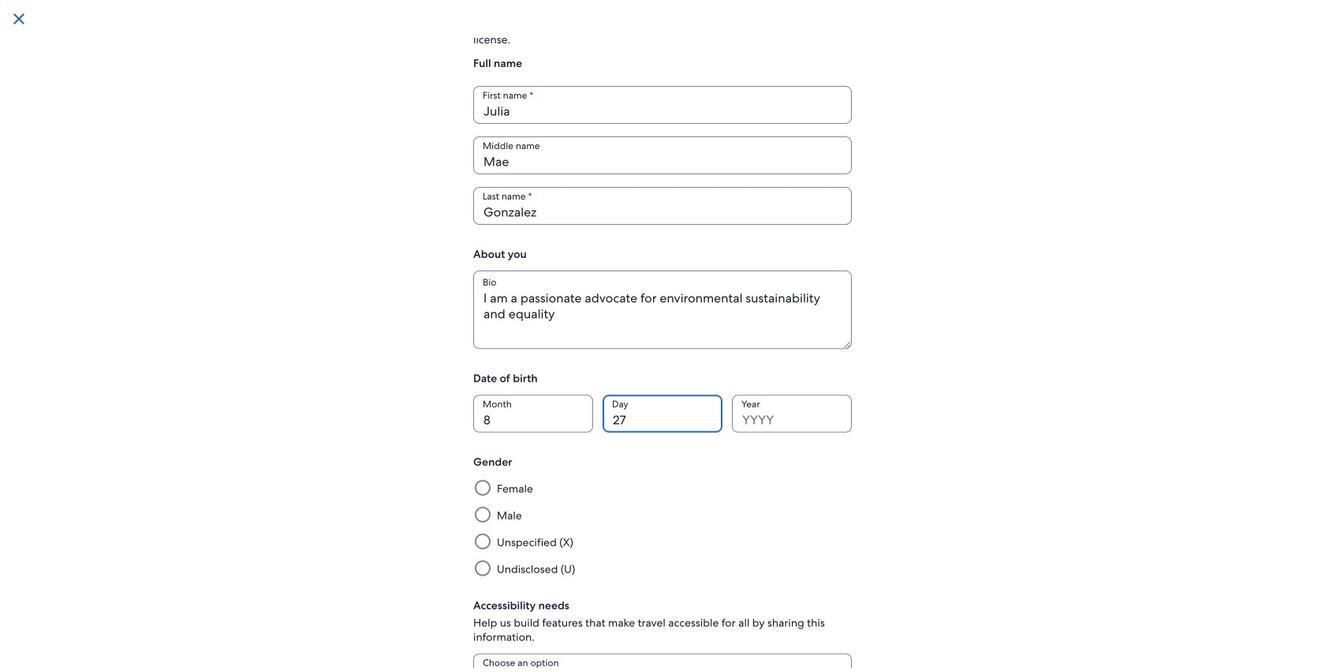 Task type: vqa. For each thing, say whether or not it's contained in the screenshot.
car suppliers logo
no



Task type: locate. For each thing, give the bounding box(es) containing it.
None text field
[[473, 136, 852, 174]]

dialog
[[0, 0, 1325, 668]]

MM telephone field
[[473, 395, 593, 433]]

directional image
[[754, 649, 773, 668]]

None text field
[[473, 86, 852, 124], [473, 187, 852, 225], [473, 86, 852, 124], [473, 187, 852, 225]]

DD telephone field
[[603, 395, 723, 433]]



Task type: describe. For each thing, give the bounding box(es) containing it.
close image
[[9, 9, 28, 28]]

Help future hosts get to know you better. You can share your travel style, hobbies, interests, and more. text field
[[473, 271, 852, 349]]

YYYY telephone field
[[732, 395, 852, 433]]



